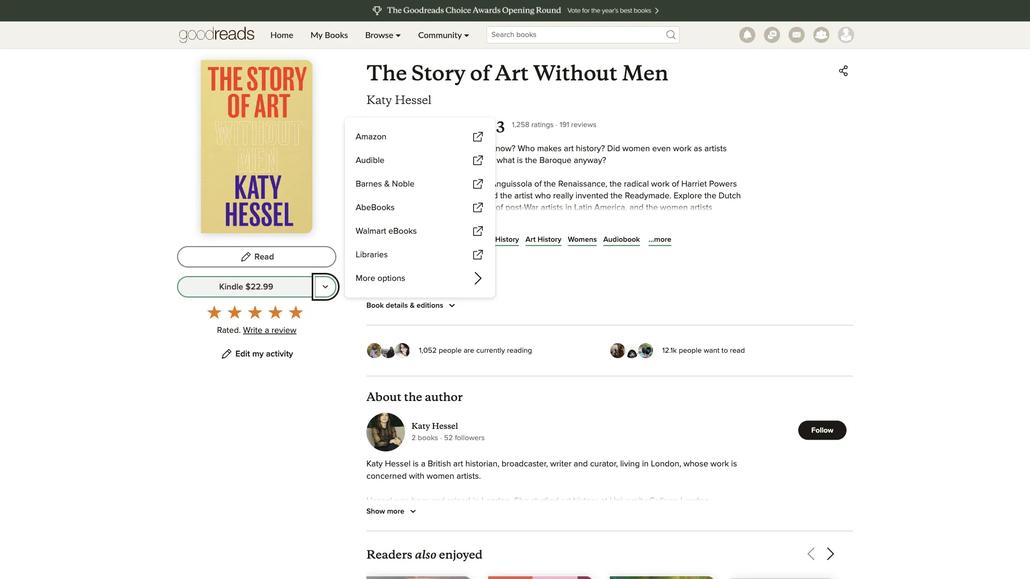 Task type: describe. For each thing, give the bounding box(es) containing it.
for
[[528, 522, 538, 531]]

abebooks
[[356, 203, 395, 212]]

writes
[[383, 522, 406, 531]]

women inside she runs the great women artists instagram account and in 2019 created a podcast by the same name in which she interviews art historians, art curators, writers, and art lovers about women artist
[[685, 571, 713, 580]]

really
[[553, 192, 574, 200]]

...more
[[649, 236, 672, 244]]

artists up opened
[[690, 203, 713, 212]]

show more for hessel was born and raised in london. she studied art history at university college london.
[[367, 508, 405, 516]]

nineteenth-
[[390, 192, 433, 200]]

from
[[520, 227, 539, 236]]

to left read
[[722, 347, 728, 355]]

art down age,
[[399, 215, 409, 224]]

the up art history
[[542, 227, 554, 236]]

sense
[[504, 215, 527, 224]]

advertisement region
[[255, 0, 776, 42]]

artists
[[470, 559, 494, 568]]

2022
[[451, 274, 469, 281]]

women inside the "discover the glittering sofonisba anguissola of the renaissance, the radical work of harriet powers in the nineteenth-century usa, and the artist who really invented the readymade. explore the dutch golden age, the astonishing work of post-war artists in latin america, and the women artists defining art in the 2020s. have your sense of art history overturned, and your eyes opened to many art forms often overlooked or dismissed. from the cornish coast to manhattan, nigeria to japan this is the history of art as it's never been told before."
[[660, 203, 688, 212]]

1,258 ratings and 191 reviews figure
[[512, 118, 597, 131]]

edit my activity
[[235, 350, 293, 358]]

more for hessel
[[387, 508, 405, 516]]

to up japan
[[710, 215, 718, 224]]

and down the created
[[608, 571, 622, 580]]

art down the created
[[624, 571, 634, 580]]

artists down who
[[541, 203, 563, 212]]

and down "readymade."
[[630, 203, 644, 212]]

review
[[272, 326, 297, 335]]

my
[[311, 30, 323, 40]]

artemisia
[[474, 534, 509, 543]]

to up the audiobook at the right
[[610, 227, 617, 236]]

$22.99
[[246, 283, 273, 291]]

the up which on the bottom
[[402, 559, 414, 568]]

defining
[[367, 215, 397, 224]]

she left studied
[[514, 497, 529, 506]]

1 book cover image from the left
[[367, 577, 471, 580]]

the left bbc
[[367, 534, 379, 543]]

university
[[610, 497, 647, 506]]

a inside she runs the great women artists instagram account and in 2019 created a podcast by the same name in which she interviews art historians, art curators, writers, and art lovers about women artist
[[644, 559, 649, 568]]

the up documentaries
[[420, 522, 432, 531]]

renaissance,
[[558, 180, 608, 189]]

curators,
[[544, 571, 576, 580]]

the right before
[[394, 156, 406, 165]]

age,
[[396, 203, 414, 212]]

art up 1,258
[[495, 60, 529, 86]]

edit
[[235, 350, 250, 358]]

the down has
[[624, 534, 636, 543]]

artists inside she writes on the subject of women artists for various publications. she has written and presented the bbc arts documentaries artemisia gentileschi (2020) and art on the bbc: monet (2022).
[[503, 522, 525, 531]]

editions
[[417, 302, 443, 310]]

and down publications.
[[583, 534, 597, 543]]

of down often on the left top of the page
[[416, 239, 424, 247]]

bbc
[[381, 534, 397, 543]]

the up who
[[544, 180, 556, 189]]

the up often on the left top of the page
[[420, 215, 432, 224]]

the down anguissola
[[500, 192, 512, 200]]

vote now in the opening round of the 2023 goodreads choice awards image
[[125, 0, 906, 21]]

of down war in the right of the page
[[529, 215, 536, 224]]

art down account
[[531, 571, 541, 580]]

artists up powers
[[705, 145, 727, 153]]

written
[[651, 522, 677, 531]]

katy hessel for top katy hessel link
[[367, 93, 432, 107]]

2 books
[[412, 434, 438, 442]]

women up twentieth
[[409, 145, 436, 153]]

in down runs
[[390, 571, 396, 580]]

my books
[[311, 30, 348, 40]]

and up manhattan,
[[623, 215, 638, 224]]

people for 1,052
[[439, 347, 462, 355]]

kindle $22.99 link
[[177, 276, 315, 298]]

january
[[417, 274, 443, 281]]

barnes
[[356, 180, 382, 188]]

work inside "how many women artists do you know? who makes art history? did women even work as artists before the twentieth century? and what is the baroque anyway?"
[[673, 145, 692, 153]]

writers,
[[578, 571, 606, 580]]

...more button
[[649, 235, 672, 245]]

home image
[[179, 21, 254, 48]]

1 vertical spatial &
[[410, 302, 415, 310]]

explore
[[674, 192, 702, 200]]

she writes on the subject of women artists for various publications. she has written and presented the bbc arts documentaries artemisia gentileschi (2020) and art on the bbc: monet (2022).
[[367, 522, 734, 543]]

rate 2 out of 5 image
[[228, 305, 242, 319]]

hessel up the 52
[[432, 421, 458, 432]]

the down powers
[[705, 192, 717, 200]]

women right did
[[623, 145, 650, 153]]

published
[[383, 274, 415, 281]]

instagram
[[496, 559, 533, 568]]

0 horizontal spatial a
[[265, 326, 269, 335]]

art down from at the top of the page
[[526, 236, 536, 244]]

book title: the story of art without men element
[[367, 60, 669, 86]]

astonishing
[[430, 203, 473, 212]]

1 your from the left
[[485, 215, 502, 224]]

of left post-
[[496, 203, 503, 212]]

first published january 1, 2022
[[367, 274, 469, 281]]

latin
[[574, 203, 592, 212]]

noble
[[392, 180, 415, 188]]

hessel inside katy hessel is a british art historian, broadcaster, writer and curator, living in london, whose work is concerned with women artists.
[[385, 460, 411, 469]]

abebooks button
[[352, 197, 489, 218]]

art down war in the right of the page
[[538, 215, 548, 224]]

art inside "how many women artists do you know? who makes art history? did women even work as artists before the twentieth century? and what is the baroque anyway?"
[[564, 145, 574, 153]]

the up nineteenth-
[[402, 180, 414, 189]]

studied
[[531, 497, 559, 506]]

what
[[497, 156, 515, 165]]

show more button for hessel
[[367, 506, 420, 518]]

a inside katy hessel is a british art historian, broadcaster, writer and curator, living in london, whose work is concerned with women artists.
[[421, 460, 426, 469]]

rate 5 out of 5 image
[[289, 305, 303, 319]]

hessel up rating 4.33 out of 5 image
[[395, 93, 432, 107]]

at
[[601, 497, 608, 506]]

the down "readymade."
[[646, 203, 658, 212]]

womens
[[568, 236, 597, 244]]

artists up century? at the left of the page
[[439, 145, 461, 153]]

more options
[[356, 274, 406, 283]]

nigeria
[[663, 227, 690, 236]]

work up "readymade."
[[651, 180, 670, 189]]

about
[[367, 390, 402, 404]]

dutch
[[719, 192, 741, 200]]

1,258
[[512, 121, 530, 129]]

century
[[433, 192, 461, 200]]

interviews
[[439, 571, 477, 580]]

kindle
[[219, 283, 243, 291]]

of inside she writes on the subject of women artists for various publications. she has written and presented the bbc arts documentaries artemisia gentileschi (2020) and art on the bbc: monet (2022).
[[464, 522, 471, 531]]

the left radical
[[610, 180, 622, 189]]

0 vertical spatial on
[[408, 522, 418, 531]]

she left has
[[619, 522, 634, 531]]

and up '(2022).'
[[679, 522, 693, 531]]

191 reviews
[[560, 121, 597, 129]]

who
[[518, 145, 535, 153]]

book
[[367, 302, 384, 310]]

story
[[412, 60, 466, 86]]

of right story
[[470, 60, 491, 86]]

she inside she runs the great women artists instagram account and in 2019 created a podcast by the same name in which she interviews art historians, art curators, writers, and art lovers about women artist
[[367, 559, 381, 568]]

in up writers,
[[584, 559, 590, 568]]

anguissola
[[491, 180, 532, 189]]

follow
[[812, 427, 834, 434]]

golden
[[367, 203, 394, 212]]

12.1k people want to read
[[663, 347, 745, 355]]

the down who
[[525, 156, 537, 165]]

read
[[255, 253, 274, 261]]

book details & editions button
[[367, 300, 458, 312]]

and up curators,
[[567, 559, 581, 568]]

the
[[367, 60, 407, 86]]

1,
[[445, 274, 449, 281]]

been
[[485, 239, 504, 247]]

cornish
[[556, 227, 585, 236]]

in inside katy hessel is a british art historian, broadcaster, writer and curator, living in london, whose work is concerned with women artists.
[[642, 460, 649, 469]]

without
[[534, 60, 618, 86]]

0 vertical spatial history
[[550, 215, 576, 224]]

in down really
[[566, 203, 572, 212]]

edit my activity link
[[177, 348, 337, 361]]

account
[[535, 559, 565, 568]]

▾ for community ▾
[[464, 30, 470, 40]]

nonfiction
[[416, 236, 450, 244]]

read button
[[177, 246, 337, 268]]

0 vertical spatial katy hessel link
[[367, 92, 432, 107]]

as inside the "discover the glittering sofonisba anguissola of the renaissance, the radical work of harriet powers in the nineteenth-century usa, and the artist who really invented the readymade. explore the dutch golden age, the astonishing work of post-war artists in latin america, and the women artists defining art in the 2020s. have your sense of art history overturned, and your eyes opened to many art forms often overlooked or dismissed. from the cornish coast to manhattan, nigeria to japan this is the history of art as it's never been told before."
[[438, 239, 447, 247]]

enjoyed
[[439, 548, 483, 562]]

london,
[[651, 460, 682, 469]]

ratings
[[532, 121, 554, 129]]

the right the about on the left bottom of page
[[404, 390, 422, 404]]

even
[[652, 145, 671, 153]]

show for hessel was born and raised in london. she studied art history at university college london.
[[367, 508, 385, 516]]

manhattan,
[[619, 227, 661, 236]]

sofonisba
[[451, 180, 489, 189]]

about the author
[[367, 390, 463, 404]]

profile image for katy hessel. image
[[367, 413, 405, 452]]

average rating of 4.33 stars. figure
[[363, 114, 512, 137]]

which
[[399, 571, 421, 580]]

in down barnes
[[367, 192, 373, 200]]

and right usa,
[[484, 192, 498, 200]]

home
[[271, 30, 293, 40]]

before
[[367, 156, 391, 165]]

war
[[524, 203, 539, 212]]

is right whose
[[731, 460, 737, 469]]

community ▾ link
[[410, 21, 478, 48]]

many inside "how many women artists do you know? who makes art history? did women even work as artists before the twentieth century? and what is the baroque anyway?"
[[386, 145, 407, 153]]

she
[[423, 571, 436, 580]]

hessel was born and raised in london. she studied art history at university college london.
[[367, 497, 711, 506]]



Task type: vqa. For each thing, say whether or not it's contained in the screenshot.
topmost Show more
yes



Task type: locate. For each thing, give the bounding box(es) containing it.
in right raised
[[473, 497, 480, 506]]

know?
[[491, 145, 516, 153]]

art down artists
[[479, 571, 489, 580]]

book cover image down account
[[488, 577, 593, 580]]

0 vertical spatial as
[[694, 145, 703, 153]]

2 people from the left
[[679, 347, 702, 355]]

0 horizontal spatial your
[[485, 215, 502, 224]]

1 horizontal spatial on
[[612, 534, 622, 543]]

2020s.
[[435, 215, 461, 224]]

52
[[444, 434, 453, 442]]

told
[[506, 239, 520, 247]]

1 horizontal spatial a
[[421, 460, 426, 469]]

1 show from the top
[[367, 219, 385, 226]]

katy hessel
[[367, 93, 432, 107], [412, 421, 458, 432]]

history?
[[576, 145, 605, 153]]

feminism
[[457, 236, 489, 244]]

she
[[514, 497, 529, 506], [367, 522, 381, 531], [619, 522, 634, 531], [367, 559, 381, 568]]

1 horizontal spatial ▾
[[464, 30, 470, 40]]

katy inside katy hessel is a british art historian, broadcaster, writer and curator, living in london, whose work is concerned with women artists.
[[367, 460, 383, 469]]

people
[[439, 347, 462, 355], [679, 347, 702, 355]]

women inside katy hessel is a british art historian, broadcaster, writer and curator, living in london, whose work is concerned with women artists.
[[427, 473, 455, 481]]

show more button down age,
[[367, 216, 420, 229]]

1 horizontal spatial london.
[[681, 497, 711, 506]]

1 vertical spatial as
[[438, 239, 447, 247]]

art right studied
[[561, 497, 571, 506]]

usa,
[[463, 192, 482, 200]]

0 horizontal spatial history
[[495, 236, 519, 244]]

anyway?
[[574, 156, 606, 165]]

has
[[636, 522, 649, 531]]

activity
[[266, 350, 293, 358]]

0 horizontal spatial many
[[386, 145, 407, 153]]

show more up the 'walmart ebooks'
[[367, 219, 405, 226]]

1 show more from the top
[[367, 219, 405, 226]]

many inside the "discover the glittering sofonisba anguissola of the renaissance, the radical work of harriet powers in the nineteenth-century usa, and the artist who really invented the readymade. explore the dutch golden age, the astonishing work of post-war artists in latin america, and the women artists defining art in the 2020s. have your sense of art history overturned, and your eyes opened to many art forms often overlooked or dismissed. from the cornish coast to manhattan, nigeria to japan this is the history of art as it's never been told before."
[[720, 215, 740, 224]]

she up bbc
[[367, 522, 381, 531]]

did
[[607, 145, 620, 153]]

1 horizontal spatial history
[[538, 236, 562, 244]]

0 horizontal spatial ▾
[[396, 30, 401, 40]]

is inside "how many women artists do you know? who makes art history? did women even work as artists before the twentieth century? and what is the baroque anyway?"
[[517, 156, 523, 165]]

1 vertical spatial a
[[421, 460, 426, 469]]

home link
[[262, 21, 302, 48]]

as left it's
[[438, 239, 447, 247]]

0 vertical spatial katy hessel
[[367, 93, 432, 107]]

as inside "how many women artists do you know? who makes art history? did women even work as artists before the twentieth century? and what is the baroque anyway?"
[[694, 145, 703, 153]]

historian,
[[466, 460, 500, 469]]

1 vertical spatial katy hessel
[[412, 421, 458, 432]]

2 more from the top
[[387, 508, 405, 516]]

0 horizontal spatial on
[[408, 522, 418, 531]]

art up artists.
[[453, 460, 463, 469]]

art down publications.
[[599, 534, 610, 543]]

women up eyes
[[660, 203, 688, 212]]

of up explore
[[672, 180, 679, 189]]

1 ▾ from the left
[[396, 30, 401, 40]]

1 horizontal spatial many
[[720, 215, 740, 224]]

name
[[367, 571, 388, 580]]

amazon
[[356, 132, 387, 141]]

0 horizontal spatial book cover image
[[367, 577, 471, 580]]

0 horizontal spatial london.
[[482, 497, 512, 506]]

0 vertical spatial a
[[265, 326, 269, 335]]

352 pages, hardcover
[[367, 258, 440, 265]]

is inside the "discover the glittering sofonisba anguissola of the renaissance, the radical work of harriet powers in the nineteenth-century usa, and the artist who really invented the readymade. explore the dutch golden age, the astonishing work of post-war artists in latin america, and the women artists defining art in the 2020s. have your sense of art history overturned, and your eyes opened to many art forms often overlooked or dismissed. from the cornish coast to manhattan, nigeria to japan this is the history of art as it's never been told before."
[[367, 239, 373, 247]]

as up the harriet in the right of the page
[[694, 145, 703, 153]]

various
[[540, 522, 567, 531]]

book cover image down great
[[367, 577, 471, 580]]

is up with
[[413, 460, 419, 469]]

work right whose
[[711, 460, 729, 469]]

art down ebooks on the left top
[[399, 236, 409, 244]]

1 vertical spatial history
[[389, 239, 414, 247]]

same
[[709, 559, 729, 568]]

barnes & noble button
[[352, 173, 489, 195]]

your up manhattan,
[[640, 215, 656, 224]]

2 book cover image from the left
[[488, 577, 593, 580]]

write a review link
[[243, 326, 297, 335]]

katy down the
[[367, 93, 392, 107]]

more options link
[[352, 268, 489, 289]]

many up before
[[386, 145, 407, 153]]

1 more from the top
[[387, 219, 405, 226]]

katy up 2 books
[[412, 421, 430, 432]]

the down the 'walmart ebooks'
[[375, 239, 387, 247]]

art link
[[399, 235, 409, 245]]

women down by
[[685, 571, 713, 580]]

katy hessel for the bottom katy hessel link
[[412, 421, 458, 432]]

0 vertical spatial katy
[[367, 93, 392, 107]]

show for discover the glittering sofonisba anguissola of the renaissance, the radical work of harriet powers in the nineteenth-century usa, and the artist who really invented the readymade. explore the dutch golden age, the astonishing work of post-war artists in latin america, and the women artists defining art in the 2020s. have your sense of art history overturned, and your eyes opened to many art forms often overlooked or dismissed. from the cornish coast to manhattan, nigeria to japan this is the history of art as it's never been told before.
[[367, 219, 385, 226]]

work inside katy hessel is a british art historian, broadcaster, writer and curator, living in london, whose work is concerned with women artists.
[[711, 460, 729, 469]]

more for discover
[[387, 219, 405, 226]]

runs
[[383, 559, 400, 568]]

on up the created
[[612, 534, 622, 543]]

1 horizontal spatial &
[[410, 302, 415, 310]]

1,052
[[419, 347, 437, 355]]

top genres for this book element
[[367, 233, 853, 250]]

show more up writes
[[367, 508, 405, 516]]

of up who
[[535, 180, 542, 189]]

2 london. from the left
[[681, 497, 711, 506]]

rate 3 out of 5 image
[[248, 305, 262, 319]]

the up golden
[[375, 192, 388, 200]]

she up name
[[367, 559, 381, 568]]

nonfiction link
[[416, 235, 450, 245]]

women down the british on the left of page
[[427, 473, 455, 481]]

or
[[468, 227, 476, 236]]

in right the living
[[642, 460, 649, 469]]

0 horizontal spatial &
[[384, 180, 390, 188]]

more up forms
[[387, 219, 405, 226]]

▾ right browse in the top of the page
[[396, 30, 401, 40]]

2 vertical spatial history
[[573, 497, 599, 506]]

born
[[412, 497, 429, 506]]

great
[[416, 559, 437, 568]]

history left at
[[573, 497, 599, 506]]

women up artemisia
[[473, 522, 501, 531]]

1 people from the left
[[439, 347, 462, 355]]

2 show from the top
[[367, 508, 385, 516]]

this
[[727, 227, 740, 236]]

radical
[[624, 180, 649, 189]]

katy hessel up rating 4.33 out of 5 image
[[367, 93, 432, 107]]

hessel left the was at the left of page
[[367, 497, 392, 506]]

rated. write a review
[[217, 326, 297, 335]]

1 vertical spatial on
[[612, 534, 622, 543]]

0 vertical spatial &
[[384, 180, 390, 188]]

3 book cover image from the left
[[610, 577, 714, 580]]

rate 1 out of 5 image
[[207, 305, 221, 319]]

2 horizontal spatial a
[[644, 559, 649, 568]]

by
[[683, 559, 692, 568]]

people left are
[[439, 347, 462, 355]]

the up america,
[[611, 192, 623, 200]]

arts
[[400, 534, 414, 543]]

191
[[560, 121, 569, 129]]

katy hessel is a british art historian, broadcaster, writer and curator, living in london, whose work is concerned with women artists.
[[367, 460, 737, 481]]

0 vertical spatial show
[[367, 219, 385, 226]]

1 vertical spatial show more
[[367, 508, 405, 516]]

1,052 people are currently reading
[[419, 347, 532, 355]]

readers also enjoyed
[[367, 546, 483, 562]]

1 horizontal spatial as
[[694, 145, 703, 153]]

history
[[495, 236, 519, 244], [538, 236, 562, 244]]

browse
[[365, 30, 394, 40]]

show more for discover the glittering sofonisba anguissola of the renaissance, the radical work of harriet powers in the nineteenth-century usa, and the artist who really invented the readymade. explore the dutch golden age, the astonishing work of post-war artists in latin america, and the women artists defining art in the 2020s. have your sense of art history overturned, and your eyes opened to many art forms often overlooked or dismissed. from the cornish coast to manhattan, nigeria to japan this is the history of art as it's never been told before.
[[367, 219, 405, 226]]

more
[[387, 219, 405, 226], [387, 508, 405, 516]]

None search field
[[478, 26, 689, 43]]

352
[[367, 258, 380, 265]]

work up have
[[475, 203, 494, 212]]

ebooks
[[389, 227, 417, 236]]

on
[[408, 522, 418, 531], [612, 534, 622, 543]]

the down nineteenth-
[[416, 203, 428, 212]]

writer
[[550, 460, 572, 469]]

the story of art without men
[[367, 60, 669, 86]]

history down dismissed.
[[495, 236, 519, 244]]

rating 4.33 out of 5 image
[[363, 114, 465, 134]]

on up arts
[[408, 522, 418, 531]]

0 vertical spatial more
[[387, 219, 405, 226]]

1 horizontal spatial your
[[640, 215, 656, 224]]

4.33
[[472, 118, 506, 137]]

eyes
[[659, 215, 677, 224]]

▾
[[396, 30, 401, 40], [464, 30, 470, 40]]

1 vertical spatial show more button
[[367, 506, 420, 518]]

and right writer
[[574, 460, 588, 469]]

0 vertical spatial show more button
[[367, 216, 420, 229]]

to down opened
[[692, 227, 700, 236]]

2 vertical spatial a
[[644, 559, 649, 568]]

presented
[[696, 522, 734, 531]]

art
[[495, 60, 529, 86], [399, 236, 409, 244], [526, 236, 536, 244], [599, 534, 610, 543]]

history down from at the top of the page
[[538, 236, 562, 244]]

is down walmart
[[367, 239, 373, 247]]

book details & editions
[[367, 302, 443, 310]]

art inside she writes on the subject of women artists for various publications. she has written and presented the bbc arts documentaries artemisia gentileschi (2020) and art on the bbc: monet (2022).
[[599, 534, 610, 543]]

british
[[428, 460, 451, 469]]

2 history from the left
[[538, 236, 562, 244]]

subject
[[434, 522, 461, 531]]

overturned,
[[578, 215, 621, 224]]

the right by
[[694, 559, 706, 568]]

forms
[[379, 227, 400, 236]]

book cover image
[[367, 577, 471, 580], [488, 577, 593, 580], [610, 577, 714, 580]]

0 vertical spatial show more
[[367, 219, 405, 226]]

readymade.
[[625, 192, 672, 200]]

0 vertical spatial many
[[386, 145, 407, 153]]

1 vertical spatial more
[[387, 508, 405, 516]]

show
[[367, 219, 385, 226], [367, 508, 385, 516]]

0 horizontal spatial as
[[438, 239, 447, 247]]

2 your from the left
[[640, 215, 656, 224]]

london. up artemisia
[[482, 497, 512, 506]]

audiobook link
[[604, 235, 640, 245]]

1 show more button from the top
[[367, 216, 420, 229]]

libraries button
[[352, 244, 489, 266]]

pages,
[[382, 258, 404, 265]]

raised
[[448, 497, 471, 506]]

about
[[661, 571, 683, 580]]

▾ for browse ▾
[[396, 30, 401, 40]]

1 vertical spatial show
[[367, 508, 385, 516]]

art up baroque
[[564, 145, 574, 153]]

history up the cornish
[[550, 215, 576, 224]]

people right 12.1k
[[679, 347, 702, 355]]

is
[[517, 156, 523, 165], [367, 239, 373, 247], [413, 460, 419, 469], [731, 460, 737, 469]]

2 ▾ from the left
[[464, 30, 470, 40]]

options
[[378, 274, 406, 283]]

with
[[409, 473, 425, 481]]

twentieth
[[408, 156, 443, 165]]

0 horizontal spatial people
[[439, 347, 462, 355]]

2 show more button from the top
[[367, 506, 420, 518]]

and inside katy hessel is a british art historian, broadcaster, writer and curator, living in london, whose work is concerned with women artists.
[[574, 460, 588, 469]]

gentileschi
[[511, 534, 553, 543]]

my
[[252, 350, 264, 358]]

katy up concerned
[[367, 460, 383, 469]]

1 vertical spatial katy hessel link
[[412, 421, 485, 432]]

artists.
[[457, 473, 481, 481]]

broadcaster,
[[502, 460, 548, 469]]

profile image for ruby anderson. image
[[838, 27, 854, 43]]

katy hessel link up rating 4.33 out of 5 image
[[367, 92, 432, 107]]

in up often on the left top of the page
[[411, 215, 418, 224]]

rating 5 out of 5 group
[[204, 302, 306, 322]]

2 show more from the top
[[367, 508, 405, 516]]

art up genres
[[367, 227, 376, 236]]

history down ebooks on the left top
[[389, 239, 414, 247]]

as
[[694, 145, 703, 153], [438, 239, 447, 247]]

people for 12.1k
[[679, 347, 702, 355]]

of right 'subject'
[[464, 522, 471, 531]]

1,258 ratings
[[512, 121, 554, 129]]

art inside katy hessel is a british art historian, broadcaster, writer and curator, living in london, whose work is concerned with women artists.
[[453, 460, 463, 469]]

show more
[[367, 219, 405, 226], [367, 508, 405, 516]]

many up this
[[720, 215, 740, 224]]

1 london. from the left
[[482, 497, 512, 506]]

1 vertical spatial katy
[[412, 421, 430, 432]]

hessel
[[395, 93, 432, 107], [432, 421, 458, 432], [385, 460, 411, 469], [367, 497, 392, 506]]

a up lovers
[[644, 559, 649, 568]]

rate 4 out of 5 image
[[269, 305, 283, 319]]

1 horizontal spatial book cover image
[[488, 577, 593, 580]]

show more button for discover
[[367, 216, 420, 229]]

browse ▾ link
[[357, 21, 410, 48]]

1 horizontal spatial people
[[679, 347, 702, 355]]

2 vertical spatial katy
[[367, 460, 383, 469]]

show more button up writes
[[367, 506, 420, 518]]

and right born
[[431, 497, 445, 506]]

1 history from the left
[[495, 236, 519, 244]]

Search by book title or ISBN text field
[[487, 26, 680, 43]]

2 horizontal spatial book cover image
[[610, 577, 714, 580]]

1 vertical spatial many
[[720, 215, 740, 224]]

rate this book element
[[177, 302, 337, 339]]

katy hessel link up the 52
[[412, 421, 485, 432]]

art down overlooked
[[426, 239, 436, 247]]

it's
[[449, 239, 459, 247]]

(2022).
[[685, 534, 712, 543]]

women inside she writes on the subject of women artists for various publications. she has written and presented the bbc arts documentaries artemisia gentileschi (2020) and art on the bbc: monet (2022).
[[473, 522, 501, 531]]

london. up presented
[[681, 497, 711, 506]]

reading
[[507, 347, 532, 355]]



